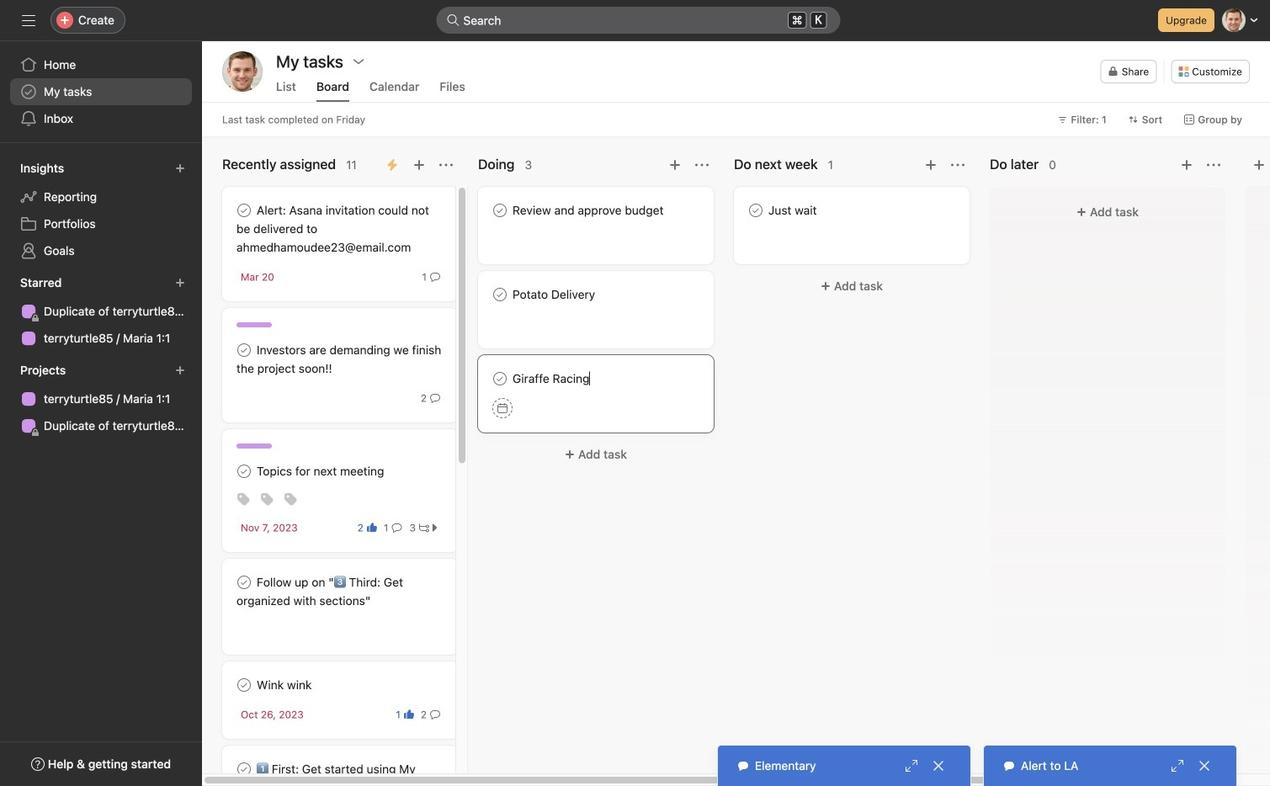 Task type: vqa. For each thing, say whether or not it's contained in the screenshot.
'1 comment' image
yes



Task type: describe. For each thing, give the bounding box(es) containing it.
new insights image
[[175, 163, 185, 173]]

close image
[[1198, 760, 1212, 773]]

close image
[[932, 760, 946, 773]]

1 comment image
[[392, 523, 402, 533]]

more section actions image
[[696, 158, 709, 172]]

projects element
[[0, 355, 202, 443]]

add task image for third more section actions image from the left
[[1181, 158, 1194, 172]]

Search tasks, projects, and more text field
[[437, 7, 841, 34]]

show options image
[[352, 55, 365, 68]]

2 2 comments image from the top
[[430, 710, 440, 720]]

1 more section actions image from the left
[[440, 158, 453, 172]]

2 add task image from the left
[[925, 158, 938, 172]]

hide sidebar image
[[22, 13, 35, 27]]

1 comment image
[[430, 272, 440, 282]]

prominent image
[[447, 13, 460, 27]]



Task type: locate. For each thing, give the bounding box(es) containing it.
global element
[[0, 41, 202, 142]]

2 add task image from the left
[[1181, 158, 1194, 172]]

mark complete image
[[490, 200, 510, 221], [746, 200, 766, 221], [234, 462, 254, 482], [234, 573, 254, 593], [234, 675, 254, 696], [234, 760, 254, 780]]

expand alert to la image
[[1172, 760, 1185, 773]]

starred element
[[0, 268, 202, 355]]

None field
[[437, 7, 841, 34]]

add task image for more section actions icon
[[669, 158, 682, 172]]

1 horizontal spatial more section actions image
[[952, 158, 965, 172]]

1 like. you liked this task image
[[404, 710, 414, 720]]

view profile settings image
[[222, 51, 263, 92]]

add items to starred image
[[175, 278, 185, 288]]

2 horizontal spatial more section actions image
[[1208, 158, 1221, 172]]

0 horizontal spatial more section actions image
[[440, 158, 453, 172]]

2 more section actions image from the left
[[952, 158, 965, 172]]

1 vertical spatial 2 comments image
[[430, 710, 440, 720]]

expand elementary image
[[905, 760, 919, 773]]

rules for recently assigned image
[[386, 158, 399, 172]]

1 horizontal spatial add task image
[[1181, 158, 1194, 172]]

2 likes. you liked this task image
[[367, 523, 377, 533]]

insights element
[[0, 153, 202, 268]]

Mark complete checkbox
[[234, 200, 254, 221], [490, 200, 510, 221], [746, 200, 766, 221], [234, 340, 254, 360], [234, 573, 254, 593], [234, 675, 254, 696]]

3 more section actions image from the left
[[1208, 158, 1221, 172]]

0 horizontal spatial add task image
[[669, 158, 682, 172]]

add task image
[[669, 158, 682, 172], [1181, 158, 1194, 172]]

1 horizontal spatial add task image
[[925, 158, 938, 172]]

new project or portfolio image
[[175, 366, 185, 376]]

mark complete image
[[234, 200, 254, 221], [490, 285, 510, 305], [234, 340, 254, 360], [490, 369, 510, 389]]

2 comments image
[[430, 393, 440, 403], [430, 710, 440, 720]]

1 add task image from the left
[[669, 158, 682, 172]]

1 add task image from the left
[[413, 158, 426, 172]]

Write a task name text field
[[493, 370, 700, 388]]

Mark complete checkbox
[[490, 285, 510, 305], [490, 369, 510, 389], [234, 462, 254, 482], [234, 760, 254, 780]]

1 2 comments image from the top
[[430, 393, 440, 403]]

add task image
[[413, 158, 426, 172], [925, 158, 938, 172]]

0 vertical spatial 2 comments image
[[430, 393, 440, 403]]

more section actions image
[[440, 158, 453, 172], [952, 158, 965, 172], [1208, 158, 1221, 172]]

0 horizontal spatial add task image
[[413, 158, 426, 172]]



